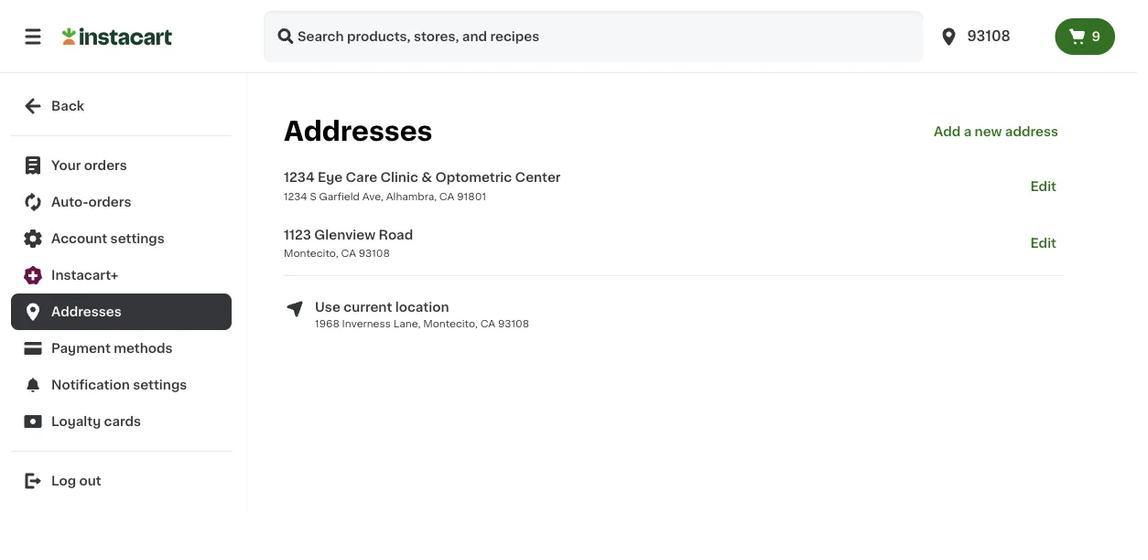Task type: describe. For each thing, give the bounding box(es) containing it.
account settings
[[51, 233, 165, 245]]

montecito, inside use current location 1968 inverness lane, montecito, ca 93108
[[423, 319, 478, 329]]

settings for account settings
[[110, 233, 165, 245]]

current
[[344, 301, 392, 314]]

back
[[51, 100, 84, 113]]

loyalty
[[51, 416, 101, 429]]

account
[[51, 233, 107, 245]]

loyalty cards link
[[11, 404, 232, 440]]

eye
[[318, 171, 343, 184]]

inverness
[[342, 319, 391, 329]]

2 93108 button from the left
[[938, 11, 1048, 62]]

edit button for 1123 glenview road
[[1023, 226, 1064, 261]]

edit for 1234 eye care clinic & optometric center
[[1030, 180, 1057, 193]]

instacart+ link
[[11, 257, 232, 294]]

orders for your orders
[[84, 159, 127, 172]]

lane,
[[393, 319, 421, 329]]

add
[[934, 125, 961, 138]]

road
[[379, 228, 413, 241]]

methods
[[114, 342, 173, 355]]

instacart+
[[51, 269, 118, 282]]

your orders
[[51, 159, 127, 172]]

auto-orders
[[51, 196, 131, 209]]

payment methods link
[[11, 331, 232, 367]]

use
[[315, 301, 340, 314]]

9 button
[[1055, 18, 1115, 55]]

1123 glenview road montecito, ca 93108
[[284, 228, 413, 259]]

back link
[[11, 88, 232, 125]]

use current location 1968 inverness lane, montecito, ca 93108
[[315, 301, 529, 329]]

1 vertical spatial addresses
[[51, 306, 122, 319]]

93108 inside use current location 1968 inverness lane, montecito, ca 93108
[[498, 319, 529, 329]]

a
[[964, 125, 972, 138]]

optometric
[[435, 171, 512, 184]]

alhambra,
[[386, 191, 437, 201]]

ca inside 1234 eye care clinic & optometric center 1234 s garfield ave, alhambra, ca 91801
[[439, 191, 454, 201]]

auto-
[[51, 196, 88, 209]]

glenview
[[314, 228, 375, 241]]

add a new address
[[934, 125, 1059, 138]]

notification settings link
[[11, 367, 232, 404]]

edit button for 1234 eye care clinic & optometric center
[[1023, 168, 1064, 204]]



Task type: locate. For each thing, give the bounding box(es) containing it.
0 vertical spatial edit
[[1030, 180, 1057, 193]]

1 vertical spatial orders
[[88, 196, 131, 209]]

center
[[515, 171, 561, 184]]

ca inside '1123 glenview road montecito, ca 93108'
[[341, 249, 356, 259]]

0 horizontal spatial addresses
[[51, 306, 122, 319]]

montecito, down 1123
[[284, 249, 338, 259]]

clinic
[[380, 171, 418, 184]]

edit for 1123 glenview road
[[1030, 237, 1057, 250]]

loyalty cards
[[51, 416, 141, 429]]

0 vertical spatial addresses
[[284, 119, 433, 145]]

cards
[[104, 416, 141, 429]]

log out
[[51, 475, 101, 488]]

1 vertical spatial settings
[[133, 379, 187, 392]]

ca right lane,
[[480, 319, 495, 329]]

orders up account settings
[[88, 196, 131, 209]]

care
[[346, 171, 377, 184]]

9
[[1092, 30, 1101, 43]]

settings for notification settings
[[133, 379, 187, 392]]

payment
[[51, 342, 111, 355]]

0 horizontal spatial ca
[[341, 249, 356, 259]]

montecito, down location
[[423, 319, 478, 329]]

Search field
[[264, 11, 923, 62]]

new
[[975, 125, 1002, 138]]

edit button
[[1023, 168, 1064, 204], [1023, 226, 1064, 261]]

1 horizontal spatial 93108
[[498, 319, 529, 329]]

garfield
[[319, 191, 360, 201]]

addresses
[[284, 119, 433, 145], [51, 306, 122, 319]]

notification
[[51, 379, 130, 392]]

0 horizontal spatial 93108
[[359, 249, 390, 259]]

1 vertical spatial 93108
[[359, 249, 390, 259]]

1 edit button from the top
[[1023, 168, 1064, 204]]

1 vertical spatial 1234
[[284, 191, 307, 201]]

location
[[395, 301, 449, 314]]

1 edit from the top
[[1030, 180, 1057, 193]]

settings down "methods"
[[133, 379, 187, 392]]

2 vertical spatial 93108
[[498, 319, 529, 329]]

notification settings
[[51, 379, 187, 392]]

your
[[51, 159, 81, 172]]

out
[[79, 475, 101, 488]]

93108 inside '1123 glenview road montecito, ca 93108'
[[359, 249, 390, 259]]

1 vertical spatial edit button
[[1023, 226, 1064, 261]]

0 vertical spatial edit button
[[1023, 168, 1064, 204]]

None search field
[[264, 11, 923, 62]]

0 vertical spatial ca
[[439, 191, 454, 201]]

93108 button
[[931, 11, 1055, 62], [938, 11, 1048, 62]]

address
[[1005, 125, 1059, 138]]

1123
[[284, 228, 311, 241]]

instacart logo image
[[62, 26, 172, 48]]

montecito, inside '1123 glenview road montecito, ca 93108'
[[284, 249, 338, 259]]

settings down auto-orders link
[[110, 233, 165, 245]]

orders for auto-orders
[[88, 196, 131, 209]]

orders up the auto-orders
[[84, 159, 127, 172]]

0 vertical spatial orders
[[84, 159, 127, 172]]

1 vertical spatial montecito,
[[423, 319, 478, 329]]

auto-orders link
[[11, 184, 232, 221]]

ca
[[439, 191, 454, 201], [341, 249, 356, 259], [480, 319, 495, 329]]

addresses link
[[11, 294, 232, 331]]

91801
[[457, 191, 486, 201]]

your orders link
[[11, 147, 232, 184]]

2 edit button from the top
[[1023, 226, 1064, 261]]

ave,
[[362, 191, 384, 201]]

orders
[[84, 159, 127, 172], [88, 196, 131, 209]]

log
[[51, 475, 76, 488]]

2 horizontal spatial 93108
[[967, 30, 1011, 43]]

addresses menu bar
[[284, 95, 1064, 168]]

1 horizontal spatial ca
[[439, 191, 454, 201]]

1 vertical spatial edit
[[1030, 237, 1057, 250]]

0 horizontal spatial montecito,
[[284, 249, 338, 259]]

1 horizontal spatial addresses
[[284, 119, 433, 145]]

1234 left s
[[284, 191, 307, 201]]

0 vertical spatial 93108
[[967, 30, 1011, 43]]

1 horizontal spatial montecito,
[[423, 319, 478, 329]]

1234 up s
[[284, 171, 315, 184]]

edit
[[1030, 180, 1057, 193], [1030, 237, 1057, 250]]

log out link
[[11, 463, 232, 500]]

1 93108 button from the left
[[931, 11, 1055, 62]]

0 vertical spatial settings
[[110, 233, 165, 245]]

ca left 91801
[[439, 191, 454, 201]]

1968
[[315, 319, 340, 329]]

1 1234 from the top
[[284, 171, 315, 184]]

2 1234 from the top
[[284, 191, 307, 201]]

s
[[310, 191, 317, 201]]

account settings link
[[11, 221, 232, 257]]

addresses down instacart+
[[51, 306, 122, 319]]

settings
[[110, 233, 165, 245], [133, 379, 187, 392]]

93108
[[967, 30, 1011, 43], [359, 249, 390, 259], [498, 319, 529, 329]]

0 vertical spatial 1234
[[284, 171, 315, 184]]

addresses up the care
[[284, 119, 433, 145]]

1234 eye care clinic & optometric center 1234 s garfield ave, alhambra, ca 91801
[[284, 171, 561, 201]]

ca inside use current location 1968 inverness lane, montecito, ca 93108
[[480, 319, 495, 329]]

0 vertical spatial montecito,
[[284, 249, 338, 259]]

2 vertical spatial ca
[[480, 319, 495, 329]]

1 vertical spatial ca
[[341, 249, 356, 259]]

ca down glenview
[[341, 249, 356, 259]]

&
[[421, 171, 432, 184]]

1234
[[284, 171, 315, 184], [284, 191, 307, 201]]

2 edit from the top
[[1030, 237, 1057, 250]]

montecito,
[[284, 249, 338, 259], [423, 319, 478, 329]]

2 horizontal spatial ca
[[480, 319, 495, 329]]

addresses inside menu bar
[[284, 119, 433, 145]]

payment methods
[[51, 342, 173, 355]]

add a new address button
[[928, 95, 1064, 168]]



Task type: vqa. For each thing, say whether or not it's contained in the screenshot.
Asian Groceries link
no



